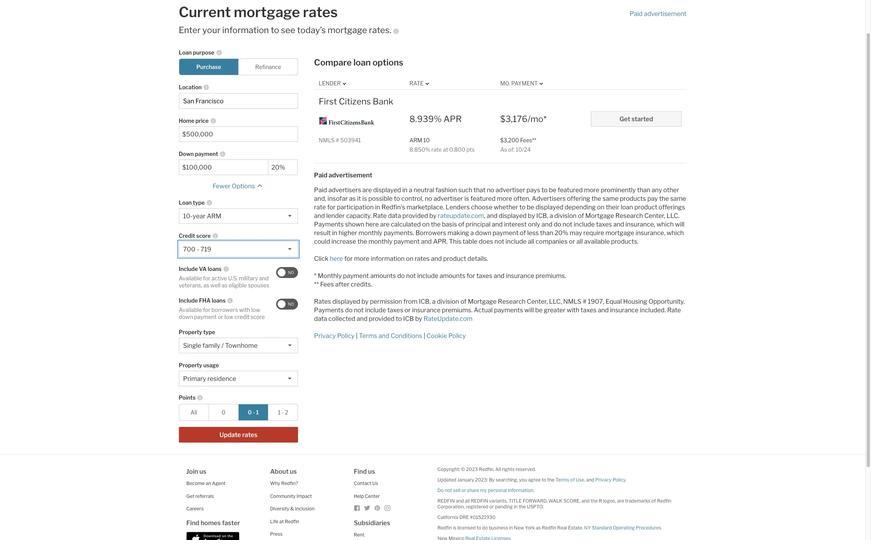 Task type: describe. For each thing, give the bounding box(es) containing it.
military
[[239, 275, 258, 282]]

and right collected on the left of page
[[357, 316, 367, 323]]

1 - 2 radio
[[268, 405, 298, 422]]

redfin facebook image
[[354, 506, 360, 512]]

arm 10 8.850 % rate at 0.800 pts
[[409, 137, 475, 153]]

in up control,
[[402, 187, 407, 194]]

1 vertical spatial advertisement
[[329, 172, 372, 179]]

loans for include va loans
[[208, 266, 222, 273]]

1 vertical spatial privacy policy link
[[595, 478, 625, 484]]

not inside rates displayed by permission from icb, a division of mortgage research center, llc, nmls # 1907, equal housing opportunity. payments do not include taxes or insurance premiums. actual payments will be greater with taxes and insurance included. rate data collected and provided to icb by
[[354, 307, 364, 315]]

1 vertical spatial which
[[667, 230, 684, 237]]

rate inside paid advertisers are displayed in a neutral fashion such that no advertiser pays to be featured more prominently than any other and, insofar as it is possible to control, no advertiser is featured more often. advertisers offering the same products pay the same rate for participation in redfin's marketplace. lenders choose whether to be displayed depending on their loan product offerings and lender capacity. rate data provided by
[[314, 204, 326, 211]]

2 horizontal spatial policy
[[613, 478, 625, 484]]

by
[[489, 478, 495, 484]]

townhome
[[225, 343, 257, 350]]

for right "here" link
[[344, 256, 353, 263]]

citizens
[[339, 96, 371, 106]]

&
[[290, 507, 294, 513]]

type for year
[[193, 200, 205, 206]]

insofar
[[328, 195, 348, 203]]

copyright: © 2023 redfin. all rights reserved.
[[437, 467, 536, 473]]

include up may on the top right of the page
[[574, 221, 595, 229]]

available for active u.s. military and veterans, as well as eligible spouses
[[179, 275, 269, 289]]

0 horizontal spatial #
[[336, 137, 339, 144]]

0 vertical spatial paid advertisement
[[630, 10, 686, 17]]

referrals
[[195, 494, 214, 500]]

title
[[509, 499, 522, 505]]

0 vertical spatial score
[[196, 233, 211, 240]]

companies
[[536, 238, 568, 246]]

home price
[[179, 118, 209, 124]]

fewer
[[213, 183, 231, 190]]

a inside paid advertisers are displayed in a neutral fashion such that no advertiser pays to be featured more prominently than any other and, insofar as it is possible to control, no advertiser is featured more often. advertisers offering the same products pay the same rate for participation in redfin's marketplace. lenders choose whether to be displayed depending on their loan product offerings and lender capacity. rate data provided by
[[409, 187, 412, 194]]

pay
[[647, 195, 658, 203]]

for inside available for borrowers with low down payment or low credit score
[[203, 307, 210, 314]]

california dre #01521930
[[437, 515, 496, 521]]

0 radio
[[209, 405, 239, 422]]

the right agree
[[547, 478, 555, 484]]

1 horizontal spatial low
[[251, 307, 260, 314]]

1 vertical spatial .
[[533, 488, 534, 494]]

©
[[461, 467, 465, 473]]

life at redfin button
[[270, 519, 299, 525]]

center, inside rates displayed by permission from icb, a division of mortgage research center, llc, nmls # 1907, equal housing opportunity. payments do not include taxes or insurance premiums. actual payments will be greater with taxes and insurance included. rate data collected and provided to icb by
[[527, 299, 548, 306]]

mortgage inside rates displayed by permission from icb, a division of mortgage research center, llc, nmls # 1907, equal housing opportunity. payments do not include taxes or insurance premiums. actual payments will be greater with taxes and insurance included. rate data collected and provided to icb by
[[468, 299, 497, 306]]

0 horizontal spatial privacy
[[314, 333, 336, 340]]

contact us
[[354, 481, 378, 487]]

not inside the * monthly payment amounts do not include amounts for taxes and insurance premiums. ** fees after credits.
[[406, 273, 416, 280]]

0 vertical spatial featured
[[558, 187, 583, 194]]

0 horizontal spatial at
[[279, 519, 284, 525]]

and right only
[[542, 221, 552, 229]]

loan purpose
[[179, 49, 214, 56]]

the down the any
[[659, 195, 669, 203]]

faster
[[222, 520, 240, 528]]

redfin?
[[281, 481, 298, 487]]

actual
[[474, 307, 493, 315]]

find for find us
[[354, 469, 367, 476]]

1 vertical spatial paid
[[314, 172, 327, 179]]

payment right down
[[195, 151, 218, 158]]

division inside , and displayed by icb, a division of mortgage research center, llc. payments shown here are calculated on the basis of principal and interest only and do not include taxes and insurance, which will result in higher monthly payments. borrowers making a down payment of less than 20% may require mortgage insurance, which could increase the monthly payment and apr. this table does not include all companies or all available products.
[[554, 213, 577, 220]]

and down "apr."
[[431, 256, 442, 263]]

division inside rates displayed by permission from icb, a division of mortgage research center, llc, nmls # 1907, equal housing opportunity. payments do not include taxes or insurance premiums. actual payments will be greater with taxes and insurance included. rate data collected and provided to icb by
[[437, 299, 459, 306]]

or inside rates displayed by permission from icb, a division of mortgage research center, llc, nmls # 1907, equal housing opportunity. payments do not include taxes or insurance premiums. actual payments will be greater with taxes and insurance included. rate data collected and provided to icb by
[[405, 307, 411, 315]]

your
[[202, 25, 220, 35]]

apr.
[[433, 238, 448, 246]]

1 vertical spatial information
[[371, 256, 405, 263]]

the right offering on the top right of the page
[[592, 195, 601, 203]]

are inside , and displayed by icb, a division of mortgage research center, llc. payments shown here are calculated on the basis of principal and interest only and do not include taxes and insurance, which will result in higher monthly payments. borrowers making a down payment of less than 20% may require mortgage insurance, which could increase the monthly payment and apr. this table does not include all companies or all available products.
[[380, 221, 390, 229]]

community impact
[[270, 494, 312, 500]]

a up table
[[470, 230, 474, 237]]

1 vertical spatial privacy
[[595, 478, 612, 484]]

available for payment
[[179, 307, 202, 314]]

include for include va loans
[[179, 266, 198, 273]]

personal
[[488, 488, 507, 494]]

Down payment text field
[[182, 164, 265, 172]]

of inside redfin and all redfin variants, title forward, walk score, and the r logos, are trademarks of redfin corporation, registered or pending in the uspto.
[[651, 499, 656, 505]]

0 vertical spatial monthly
[[359, 230, 382, 237]]

2 horizontal spatial all
[[576, 238, 583, 246]]

to inside rates displayed by permission from icb, a division of mortgage research center, llc, nmls # 1907, equal housing opportunity. payments do not include taxes or insurance premiums. actual payments will be greater with taxes and insurance included. rate data collected and provided to icb by
[[396, 316, 402, 323]]

today's
[[297, 25, 326, 35]]

rate inside rates displayed by permission from icb, a division of mortgage research center, llc, nmls # 1907, equal housing opportunity. payments do not include taxes or insurance premiums. actual payments will be greater with taxes and insurance included. rate data collected and provided to icb by
[[667, 307, 681, 315]]

Down payment text field
[[271, 164, 294, 172]]

us for find us
[[368, 469, 375, 476]]

paid advertisement button
[[630, 10, 686, 18]]

by down the credits.
[[361, 299, 369, 306]]

less
[[527, 230, 539, 237]]

1 vertical spatial paid advertisement
[[314, 172, 372, 179]]

in inside , and displayed by icb, a division of mortgage research center, llc. payments shown here are calculated on the basis of principal and interest only and do not include taxes and insurance, which will result in higher monthly payments. borrowers making a down payment of less than 20% may require mortgage insurance, which could increase the monthly payment and apr. this table does not include all companies or all available products.
[[332, 230, 337, 237]]

10/24
[[516, 146, 531, 153]]

redfin is licensed to do business in new york as redfin real estate. ny standard operating procedures
[[437, 526, 661, 532]]

to left see on the top left of page
[[271, 25, 279, 35]]

center, inside , and displayed by icb, a division of mortgage research center, llc. payments shown here are calculated on the basis of principal and interest only and do not include taxes and insurance, which will result in higher monthly payments. borrowers making a down payment of less than 20% may require mortgage insurance, which could increase the monthly payment and apr. this table does not include all companies or all available products.
[[644, 213, 665, 220]]

redfin.
[[479, 467, 494, 473]]

residence
[[207, 376, 236, 383]]

purpose
[[193, 49, 214, 56]]

all inside all option
[[191, 410, 197, 416]]

purchase
[[196, 64, 221, 70]]

1 horizontal spatial advertiser
[[496, 187, 525, 194]]

0 horizontal spatial information
[[222, 25, 269, 35]]

Purchase radio
[[179, 59, 239, 75]]

do down #01521930
[[482, 526, 488, 532]]

choose
[[471, 204, 492, 211]]

0 horizontal spatial policy
[[337, 333, 355, 340]]

calculated
[[391, 221, 421, 229]]

premiums. inside rates displayed by permission from icb, a division of mortgage research center, llc, nmls # 1907, equal housing opportunity. payments do not include taxes or insurance premiums. actual payments will be greater with taxes and insurance included. rate data collected and provided to icb by
[[442, 307, 472, 315]]

estate.
[[568, 526, 583, 532]]

0 horizontal spatial insurance
[[412, 307, 440, 315]]

loan for loan type
[[179, 200, 192, 206]]

research inside , and displayed by icb, a division of mortgage research center, llc. payments shown here are calculated on the basis of principal and interest only and do not include taxes and insurance, which will result in higher monthly payments. borrowers making a down payment of less than 20% may require mortgage insurance, which could increase the monthly payment and apr. this table does not include all companies or all available products.
[[615, 213, 643, 220]]

agent
[[212, 481, 225, 487]]

us for about us
[[290, 469, 297, 476]]

2 horizontal spatial insurance
[[610, 307, 638, 315]]

conditions
[[391, 333, 422, 340]]

0 horizontal spatial is
[[362, 195, 367, 203]]

20%
[[555, 230, 568, 237]]

available for veterans,
[[179, 275, 202, 282]]

products
[[620, 195, 646, 203]]

dre
[[459, 515, 469, 521]]

rateupdate.com link
[[424, 316, 473, 323]]

1 | from the left
[[356, 333, 358, 340]]

1 same from the left
[[603, 195, 619, 203]]

0 vertical spatial no
[[487, 187, 494, 194]]

taxes inside the * monthly payment amounts do not include amounts for taxes and insurance premiums. ** fees after credits.
[[476, 273, 492, 280]]

/mo*
[[528, 114, 547, 124]]

rateupdate.com
[[424, 316, 473, 323]]

click here for more information on rates and product details.
[[314, 256, 488, 263]]

property for single family / townhome
[[179, 329, 202, 336]]

here link
[[330, 256, 343, 263]]

than inside paid advertisers are displayed in a neutral fashion such that no advertiser pays to be featured more prominently than any other and, insofar as it is possible to control, no advertiser is featured more often. advertisers offering the same products pay the same rate for participation in redfin's marketplace. lenders choose whether to be displayed depending on their loan product offerings and lender capacity. rate data provided by
[[637, 187, 650, 194]]

displayed down advertisers
[[536, 204, 563, 211]]

products.
[[611, 238, 639, 246]]

get for get started
[[619, 116, 630, 123]]

bank
[[373, 96, 393, 106]]

and left interest on the right of the page
[[492, 221, 503, 229]]

of left less
[[520, 230, 526, 237]]

marketplace.
[[407, 204, 444, 211]]

0 vertical spatial loan
[[353, 58, 371, 68]]

provided inside paid advertisers are displayed in a neutral fashion such that no advertiser pays to be featured more prominently than any other and, insofar as it is possible to control, no advertiser is featured more often. advertisers offering the same products pay the same rate for participation in redfin's marketplace. lenders choose whether to be displayed depending on their loan product offerings and lender capacity. rate data provided by
[[402, 213, 428, 220]]

10-
[[183, 213, 193, 220]]

700
[[183, 246, 195, 254]]

current
[[179, 4, 231, 21]]

1 vertical spatial terms
[[556, 478, 569, 484]]

with inside available for borrowers with low down payment or low credit score
[[239, 307, 250, 314]]

down inside available for borrowers with low down payment or low credit score
[[179, 314, 193, 321]]

as down the active at the bottom of page
[[222, 282, 227, 289]]

diversity & inclusion
[[270, 507, 315, 513]]

0 horizontal spatial product
[[443, 256, 466, 263]]

1 vertical spatial advertiser
[[434, 195, 463, 203]]

1 amounts from the left
[[370, 273, 396, 280]]

help
[[354, 494, 364, 500]]

at inside the arm 10 8.850 % rate at 0.800 pts
[[443, 146, 448, 153]]

0 horizontal spatial low
[[224, 314, 233, 321]]

premiums. inside the * monthly payment amounts do not include amounts for taxes and insurance premiums. ** fees after credits.
[[536, 273, 566, 280]]

available for borrowers with low down payment or low credit score
[[179, 307, 265, 321]]

or right 'sell'
[[461, 488, 466, 494]]

include for include fha loans
[[179, 298, 198, 304]]

displayed up possible
[[373, 187, 401, 194]]

of down rateupdate.com link
[[458, 221, 464, 229]]

rent.
[[354, 533, 365, 539]]

1 vertical spatial be
[[527, 204, 534, 211]]

1 horizontal spatial all
[[528, 238, 534, 246]]

capacity.
[[346, 213, 372, 220]]

icb, inside , and displayed by icb, a division of mortgage research center, llc. payments shown here are calculated on the basis of principal and interest only and do not include taxes and insurance, which will result in higher monthly payments. borrowers making a down payment of less than 20% may require mortgage insurance, which could increase the monthly payment and apr. this table does not include all companies or all available products.
[[536, 213, 548, 220]]

1 horizontal spatial policy
[[448, 333, 466, 340]]

not right 'do'
[[445, 488, 452, 494]]

redfin down &
[[285, 519, 299, 525]]

include down interest on the right of the page
[[506, 238, 527, 246]]

0 vertical spatial .
[[625, 478, 626, 484]]

redfin inside redfin and all redfin variants, title forward, walk score, and the r logos, are trademarks of redfin corporation, registered or pending in the uspto.
[[657, 499, 671, 505]]

icb, inside rates displayed by permission from icb, a division of mortgage research center, llc, nmls # 1907, equal housing opportunity. payments do not include taxes or insurance premiums. actual payments will be greater with taxes and insurance included. rate data collected and provided to icb by
[[419, 299, 431, 306]]

payment inside the * monthly payment amounts do not include amounts for taxes and insurance premiums. ** fees after credits.
[[343, 273, 369, 280]]

**
[[314, 281, 319, 289]]

join us
[[186, 469, 206, 476]]

here inside , and displayed by icb, a division of mortgage research center, llc. payments shown here are calculated on the basis of principal and interest only and do not include taxes and insurance, which will result in higher monthly payments. borrowers making a down payment of less than 20% may require mortgage insurance, which could increase the monthly payment and apr. this table does not include all companies or all available products.
[[366, 221, 379, 229]]

1 vertical spatial here
[[330, 256, 343, 263]]

0 horizontal spatial no
[[425, 195, 432, 203]]

current mortgage rates
[[179, 4, 338, 21]]

operating
[[613, 526, 635, 532]]

pending
[[495, 505, 513, 511]]

redfin instagram image
[[384, 506, 390, 512]]

rate inside paid advertisers are displayed in a neutral fashion such that no advertiser pays to be featured more prominently than any other and, insofar as it is possible to control, no advertiser is featured more often. advertisers offering the same products pay the same rate for participation in redfin's marketplace. lenders choose whether to be displayed depending on their loan product offerings and lender capacity. rate data provided by
[[373, 213, 387, 220]]

to right agree
[[542, 478, 546, 484]]

a down advertisers
[[550, 213, 553, 220]]

option group for loan purpose
[[179, 59, 298, 75]]

0 horizontal spatial terms
[[359, 333, 377, 340]]

1 vertical spatial arm
[[207, 213, 221, 220]]

r
[[599, 499, 602, 505]]

loans for include fha loans
[[212, 298, 226, 304]]

2 horizontal spatial is
[[464, 195, 469, 203]]

and down choose on the right top of the page
[[487, 213, 497, 220]]

and right use
[[586, 478, 594, 484]]

score,
[[563, 499, 581, 505]]

1 horizontal spatial %
[[434, 114, 442, 124]]

2023:
[[475, 478, 488, 484]]

in inside redfin and all redfin variants, title forward, walk score, and the r logos, are trademarks of redfin corporation, registered or pending in the uspto.
[[514, 505, 518, 511]]

eligible
[[229, 282, 247, 289]]

as left the well
[[203, 282, 209, 289]]

0 horizontal spatial on
[[406, 256, 413, 263]]

1 vertical spatial monthly
[[369, 238, 392, 246]]

- for 0
[[253, 410, 255, 416]]

options
[[232, 183, 255, 190]]

option group for points
[[179, 405, 298, 422]]

1 vertical spatial insurance,
[[636, 230, 665, 237]]

redfin down the california
[[437, 526, 452, 532]]

0 for 0 - 1
[[248, 410, 252, 416]]

are inside redfin and all redfin variants, title forward, walk score, and the r logos, are trademarks of redfin corporation, registered or pending in the uspto.
[[617, 499, 624, 505]]

type for family
[[203, 329, 215, 336]]

become
[[186, 481, 205, 487]]

licensed
[[457, 526, 476, 532]]

property type element
[[179, 325, 294, 338]]

fees**
[[520, 137, 536, 144]]

than inside , and displayed by icb, a division of mortgage research center, llc. payments shown here are calculated on the basis of principal and interest only and do not include taxes and insurance, which will result in higher monthly payments. borrowers making a down payment of less than 20% may require mortgage insurance, which could increase the monthly payment and apr. this table does not include all companies or all available products.
[[540, 230, 553, 237]]

the left uspto.
[[519, 505, 526, 511]]

property type
[[179, 329, 215, 336]]

table
[[463, 238, 477, 246]]

redfin left real
[[542, 526, 556, 532]]

on inside , and displayed by icb, a division of mortgage research center, llc. payments shown here are calculated on the basis of principal and interest only and do not include taxes and insurance, which will result in higher monthly payments. borrowers making a down payment of less than 20% may require mortgage insurance, which could increase the monthly payment and apr. this table does not include all companies or all available products.
[[422, 221, 430, 229]]

data inside rates displayed by permission from icb, a division of mortgage research center, llc, nmls # 1907, equal housing opportunity. payments do not include taxes or insurance premiums. actual payments will be greater with taxes and insurance included. rate data collected and provided to icb by
[[314, 316, 327, 323]]

the up borrowers at the top
[[431, 221, 441, 229]]

provided inside rates displayed by permission from icb, a division of mortgage research center, llc, nmls # 1907, equal housing opportunity. payments do not include taxes or insurance premiums. actual payments will be greater with taxes and insurance included. rate data collected and provided to icb by
[[369, 316, 394, 323]]

1 horizontal spatial ,
[[584, 478, 585, 484]]

and left the conditions
[[379, 333, 389, 340]]

will inside rates displayed by permission from icb, a division of mortgage research center, llc, nmls # 1907, equal housing opportunity. payments do not include taxes or insurance premiums. actual payments will be greater with taxes and insurance included. rate data collected and provided to icb by
[[524, 307, 534, 315]]

loan type
[[179, 200, 205, 206]]

prominently
[[601, 187, 636, 194]]

mortgage inside , and displayed by icb, a division of mortgage research center, llc. payments shown here are calculated on the basis of principal and interest only and do not include taxes and insurance, which will result in higher monthly payments. borrowers making a down payment of less than 20% may require mortgage insurance, which could increase the monthly payment and apr. this table does not include all companies or all available products.
[[585, 213, 614, 220]]

or inside available for borrowers with low down payment or low credit score
[[218, 314, 223, 321]]

and up products.
[[613, 221, 624, 229]]

redfin twitter image
[[364, 506, 370, 512]]

that
[[474, 187, 486, 194]]

0 vertical spatial rates
[[303, 4, 338, 21]]

u.s.
[[228, 275, 238, 282]]

trademarks
[[625, 499, 650, 505]]

taxes down permission
[[387, 307, 403, 315]]

ny standard operating procedures link
[[584, 526, 661, 532]]

2 horizontal spatial rates
[[415, 256, 430, 263]]

2 vertical spatial more
[[354, 256, 369, 263]]

credits.
[[351, 281, 372, 289]]

1 vertical spatial featured
[[470, 195, 495, 203]]

and down borrowers at the top
[[421, 238, 432, 246]]

sell
[[453, 488, 460, 494]]

all inside redfin and all redfin variants, title forward, walk score, and the r logos, are trademarks of redfin corporation, registered or pending in the uspto.
[[465, 499, 470, 505]]

and right score, at bottom right
[[582, 499, 590, 505]]

the right increase
[[357, 238, 367, 246]]

such
[[458, 187, 472, 194]]

control,
[[401, 195, 423, 203]]



Task type: vqa. For each thing, say whether or not it's contained in the screenshot.
the less
yes



Task type: locate. For each thing, give the bounding box(es) containing it.
property up primary
[[179, 363, 202, 369]]

0 horizontal spatial privacy policy link
[[314, 333, 355, 340]]

on inside paid advertisers are displayed in a neutral fashion such that no advertiser pays to be featured more prominently than any other and, insofar as it is possible to control, no advertiser is featured more often. advertisers offering the same products pay the same rate for participation in redfin's marketplace. lenders choose whether to be displayed depending on their loan product offerings and lender capacity. rate data provided by
[[597, 204, 604, 211]]

1 vertical spatial icb,
[[419, 299, 431, 306]]

# left 1907,
[[583, 299, 587, 306]]

0 vertical spatial which
[[657, 221, 674, 229]]

2 payments from the top
[[314, 307, 344, 315]]

as inside paid advertisers are displayed in a neutral fashion such that no advertiser pays to be featured more prominently than any other and, insofar as it is possible to control, no advertiser is featured more often. advertisers offering the same products pay the same rate for participation in redfin's marketplace. lenders choose whether to be displayed depending on their loan product offerings and lender capacity. rate data provided by
[[349, 195, 356, 203]]

1 vertical spatial at
[[279, 519, 284, 525]]

0 vertical spatial terms
[[359, 333, 377, 340]]

type up family
[[203, 329, 215, 336]]

2 | from the left
[[424, 333, 425, 340]]

0 vertical spatial center,
[[644, 213, 665, 220]]

download the redfin app on the apple app store image
[[186, 533, 239, 541]]

community impact button
[[270, 494, 312, 500]]

taxes inside , and displayed by icb, a division of mortgage research center, llc. payments shown here are calculated on the basis of principal and interest only and do not include taxes and insurance, which will result in higher monthly payments. borrowers making a down payment of less than 20% may require mortgage insurance, which could increase the monthly payment and apr. this table does not include all companies or all available products.
[[596, 221, 612, 229]]

- inside radio
[[282, 410, 284, 416]]

$3,176 /mo*
[[500, 114, 547, 124]]

research up payments
[[498, 299, 526, 306]]

2 property from the top
[[179, 363, 202, 369]]

1 vertical spatial all
[[495, 467, 501, 473]]

mo. payment button
[[500, 80, 545, 87]]

0 horizontal spatial mortgage
[[468, 299, 497, 306]]

get started button
[[591, 111, 682, 127]]

mortgage inside , and displayed by icb, a division of mortgage research center, llc. payments shown here are calculated on the basis of principal and interest only and do not include taxes and insurance, which will result in higher monthly payments. borrowers making a down payment of less than 20% may require mortgage insurance, which could increase the monthly payment and apr. this table does not include all companies or all available products.
[[605, 230, 634, 237]]

single
[[183, 343, 201, 350]]

loan left purpose in the left top of the page
[[179, 49, 192, 56]]

or
[[569, 238, 575, 246], [405, 307, 411, 315], [218, 314, 223, 321], [461, 488, 466, 494], [489, 505, 494, 511]]

2 us from the left
[[290, 469, 297, 476]]

about us
[[270, 469, 297, 476]]

Home price text field
[[182, 131, 295, 138]]

do
[[437, 488, 444, 494]]

mortgage
[[585, 213, 614, 220], [468, 299, 497, 306]]

1 include from the top
[[179, 266, 198, 273]]

8.850
[[409, 146, 425, 153]]

1 horizontal spatial rate
[[431, 146, 442, 153]]

data down redfin's
[[388, 213, 401, 220]]

1 vertical spatial payments
[[314, 307, 344, 315]]

rate
[[431, 146, 442, 153], [314, 204, 326, 211]]

redfin right trademarks
[[657, 499, 671, 505]]

privacy policy link down collected on the left of page
[[314, 333, 355, 340]]

paid inside paid advertisers are displayed in a neutral fashion such that no advertiser pays to be featured more prominently than any other and, insofar as it is possible to control, no advertiser is featured more often. advertisers offering the same products pay the same rate for participation in redfin's marketplace. lenders choose whether to be displayed depending on their loan product offerings and lender capacity. rate data provided by
[[314, 187, 327, 194]]

700 - 719
[[183, 246, 211, 254]]

redfin
[[657, 499, 671, 505], [285, 519, 299, 525], [437, 526, 452, 532], [542, 526, 556, 532]]

first
[[319, 96, 337, 106]]

registered
[[466, 505, 488, 511]]

1907,
[[588, 299, 604, 306]]

option group containing purchase
[[179, 59, 298, 75]]

monthly
[[359, 230, 382, 237], [369, 238, 392, 246]]

# inside rates displayed by permission from icb, a division of mortgage research center, llc, nmls # 1907, equal housing opportunity. payments do not include taxes or insurance premiums. actual payments will be greater with taxes and insurance included. rate data collected and provided to icb by
[[583, 299, 587, 306]]

0 vertical spatial research
[[615, 213, 643, 220]]

arm up 8.850
[[409, 137, 422, 144]]

and left lender
[[314, 213, 325, 220]]

2 include from the top
[[179, 298, 198, 304]]

payment
[[195, 151, 218, 158], [493, 230, 518, 237], [394, 238, 420, 246], [343, 273, 369, 280], [194, 314, 217, 321]]

be inside rates displayed by permission from icb, a division of mortgage research center, llc, nmls # 1907, equal housing opportunity. payments do not include taxes or insurance premiums. actual payments will be greater with taxes and insurance included. rate data collected and provided to icb by
[[535, 307, 543, 315]]

2 vertical spatial information
[[508, 488, 533, 494]]

as left it
[[349, 195, 356, 203]]

1 vertical spatial get
[[186, 494, 194, 500]]

1 property from the top
[[179, 329, 202, 336]]

same up offerings
[[670, 195, 686, 203]]

loan for loan purpose
[[179, 49, 192, 56]]

0 horizontal spatial icb,
[[419, 299, 431, 306]]

for up lender
[[327, 204, 336, 211]]

find up "contact" on the bottom left of page
[[354, 469, 367, 476]]

at right life
[[279, 519, 284, 525]]

to up redfin's
[[394, 195, 400, 203]]

not up the 20%
[[563, 221, 572, 229]]

1 horizontal spatial -
[[253, 410, 255, 416]]

in
[[402, 187, 407, 194], [375, 204, 380, 211], [332, 230, 337, 237], [514, 505, 518, 511], [509, 526, 513, 532]]

same
[[603, 195, 619, 203], [670, 195, 686, 203]]

privacy policy link
[[314, 333, 355, 340], [595, 478, 625, 484]]

or inside redfin and all redfin variants, title forward, walk score, and the r logos, are trademarks of redfin corporation, registered or pending in the uspto.
[[489, 505, 494, 511]]

0.800
[[449, 146, 465, 153]]

us for join us
[[199, 469, 206, 476]]

1 horizontal spatial be
[[535, 307, 543, 315]]

rate down redfin's
[[373, 213, 387, 220]]

product inside paid advertisers are displayed in a neutral fashion such that no advertiser pays to be featured more prominently than any other and, insofar as it is possible to control, no advertiser is featured more often. advertisers offering the same products pay the same rate for participation in redfin's marketplace. lenders choose whether to be displayed depending on their loan product offerings and lender capacity. rate data provided by
[[634, 204, 657, 211]]

loan down products
[[621, 204, 633, 211]]

with inside rates displayed by permission from icb, a division of mortgage research center, llc, nmls # 1907, equal housing opportunity. payments do not include taxes or insurance premiums. actual payments will be greater with taxes and insurance included. rate data collected and provided to icb by
[[567, 307, 579, 315]]

enter
[[179, 25, 201, 35]]

0 - 1 radio
[[238, 405, 268, 422]]

0 vertical spatial be
[[549, 187, 556, 194]]

as
[[500, 146, 507, 153]]

center, left llc,
[[527, 299, 548, 306]]

more down increase
[[354, 256, 369, 263]]

in down possible
[[375, 204, 380, 211]]

of
[[578, 213, 584, 220], [458, 221, 464, 229], [520, 230, 526, 237], [460, 299, 467, 306], [570, 478, 575, 484], [651, 499, 656, 505]]

by inside paid advertisers are displayed in a neutral fashion such that no advertiser pays to be featured more prominently than any other and, insofar as it is possible to control, no advertiser is featured more often. advertisers offering the same products pay the same rate for participation in redfin's marketplace. lenders choose whether to be displayed depending on their loan product offerings and lender capacity. rate data provided by
[[429, 213, 436, 220]]

options
[[373, 58, 403, 68]]

1 vertical spatial down
[[179, 314, 193, 321]]

loans up the active at the bottom of page
[[208, 266, 222, 273]]

0 up update rates 'button'
[[248, 410, 252, 416]]

cookie
[[427, 333, 447, 340]]

0 inside radio
[[248, 410, 252, 416]]

1 horizontal spatial center,
[[644, 213, 665, 220]]

data inside paid advertisers are displayed in a neutral fashion such that no advertiser pays to be featured more prominently than any other and, insofar as it is possible to control, no advertiser is featured more often. advertisers offering the same products pay the same rate for participation in redfin's marketplace. lenders choose whether to be displayed depending on their loan product offerings and lender capacity. rate data provided by
[[388, 213, 401, 220]]

available inside available for active u.s. military and veterans, as well as eligible spouses
[[179, 275, 202, 282]]

loan up the 10-
[[179, 200, 192, 206]]

0 vertical spatial find
[[354, 469, 367, 476]]

research inside rates displayed by permission from icb, a division of mortgage research center, llc, nmls # 1907, equal housing opportunity. payments do not include taxes or insurance premiums. actual payments will be greater with taxes and insurance included. rate data collected and provided to icb by
[[498, 299, 526, 306]]

1 horizontal spatial amounts
[[440, 273, 465, 280]]

1 vertical spatial score
[[251, 314, 265, 321]]

0 horizontal spatial score
[[196, 233, 211, 240]]

1 left 1 - 2 in the left of the page
[[256, 410, 259, 416]]

include left va
[[179, 266, 198, 273]]

be down often.
[[527, 204, 534, 211]]

apr
[[444, 114, 462, 124]]

0 vertical spatial mortgage
[[585, 213, 614, 220]]

and up spouses
[[259, 275, 269, 282]]

0 horizontal spatial nmls
[[319, 137, 335, 144]]

rateupdate.com link
[[438, 213, 484, 220]]

business
[[489, 526, 508, 532]]

terms left the conditions
[[359, 333, 377, 340]]

will inside , and displayed by icb, a division of mortgage research center, llc. payments shown here are calculated on the basis of principal and interest only and do not include taxes and insurance, which will result in higher monthly payments. borrowers making a down payment of less than 20% may require mortgage insurance, which could increase the monthly payment and apr. this table does not include all companies or all available products.
[[675, 221, 685, 229]]

%
[[434, 114, 442, 124], [425, 146, 430, 153]]

subsidiaries
[[354, 520, 390, 528]]

included.
[[640, 307, 666, 315]]

1 horizontal spatial all
[[495, 467, 501, 473]]

fha
[[199, 298, 211, 304]]

do inside rates displayed by permission from icb, a division of mortgage research center, llc, nmls # 1907, equal housing opportunity. payments do not include taxes or insurance premiums. actual payments will be greater with taxes and insurance included. rate data collected and provided to icb by
[[345, 307, 353, 315]]

option group up update rates 'button'
[[179, 405, 298, 422]]

privacy down collected on the left of page
[[314, 333, 336, 340]]

2 amounts from the left
[[440, 273, 465, 280]]

1 horizontal spatial mortgage
[[328, 25, 367, 35]]

#01521930
[[470, 515, 496, 521]]

0 horizontal spatial redfin
[[437, 499, 455, 505]]

1 horizontal spatial down
[[475, 230, 491, 237]]

updated
[[437, 478, 456, 484]]

get inside button
[[619, 116, 630, 123]]

1 inside radio
[[256, 410, 259, 416]]

include inside the * monthly payment amounts do not include amounts for taxes and insurance premiums. ** fees after credits.
[[417, 273, 438, 280]]

0 vertical spatial more
[[584, 187, 599, 194]]

center,
[[644, 213, 665, 220], [527, 299, 548, 306]]

- inside radio
[[253, 410, 255, 416]]

rate down the opportunity.
[[667, 307, 681, 315]]

option group
[[179, 59, 298, 75], [179, 405, 298, 422]]

1 horizontal spatial us
[[290, 469, 297, 476]]

information down current mortgage rates
[[222, 25, 269, 35]]

advertiser down fashion
[[434, 195, 463, 203]]

to up advertisers
[[542, 187, 548, 194]]

mortgage up products.
[[605, 230, 634, 237]]

displayed inside , and displayed by icb, a division of mortgage research center, llc. payments shown here are calculated on the basis of principal and interest only and do not include taxes and insurance, which will result in higher monthly payments. borrowers making a down payment of less than 20% may require mortgage insurance, which could increase the monthly payment and apr. this table does not include all companies or all available products.
[[499, 213, 527, 220]]

redfin down 'do'
[[437, 499, 455, 505]]

us up redfin?
[[290, 469, 297, 476]]

are inside paid advertisers are displayed in a neutral fashion such that no advertiser pays to be featured more prominently than any other and, insofar as it is possible to control, no advertiser is featured more often. advertisers offering the same products pay the same rate for participation in redfin's marketplace. lenders choose whether to be displayed depending on their loan product offerings and lender capacity. rate data provided by
[[362, 187, 372, 194]]

displayed
[[373, 187, 401, 194], [536, 204, 563, 211], [499, 213, 527, 220], [332, 299, 360, 306]]

paid
[[630, 10, 643, 17], [314, 172, 327, 179], [314, 187, 327, 194]]

help center
[[354, 494, 380, 500]]

1 vertical spatial mortgage
[[328, 25, 367, 35]]

1 horizontal spatial is
[[453, 526, 456, 532]]

whether
[[494, 204, 518, 211]]

type
[[193, 200, 205, 206], [203, 329, 215, 336]]

featured
[[558, 187, 583, 194], [470, 195, 495, 203]]

1 vertical spatial data
[[314, 316, 327, 323]]

All radio
[[179, 405, 209, 422]]

score inside available for borrowers with low down payment or low credit score
[[251, 314, 265, 321]]

terms and conditions link
[[359, 333, 422, 340]]

2 horizontal spatial are
[[617, 499, 624, 505]]

by inside , and displayed by icb, a division of mortgage research center, llc. payments shown here are calculated on the basis of principal and interest only and do not include taxes and insurance, which will result in higher monthly payments. borrowers making a down payment of less than 20% may require mortgage insurance, which could increase the monthly payment and apr. this table does not include all companies or all available products.
[[528, 213, 535, 220]]

find for find homes faster
[[186, 520, 199, 528]]

0 vertical spatial arm
[[409, 137, 422, 144]]

low
[[251, 307, 260, 314], [224, 314, 233, 321]]

0 horizontal spatial loan
[[353, 58, 371, 68]]

paid advertisers are displayed in a neutral fashion such that no advertiser pays to be featured more prominently than any other and, insofar as it is possible to control, no advertiser is featured more often. advertisers offering the same products pay the same rate for participation in redfin's marketplace. lenders choose whether to be displayed depending on their loan product offerings and lender capacity. rate data provided by
[[314, 187, 686, 220]]

more
[[584, 187, 599, 194], [497, 195, 512, 203], [354, 256, 369, 263]]

more up offering on the top right of the page
[[584, 187, 599, 194]]

2 horizontal spatial mortgage
[[605, 230, 634, 237]]

of inside rates displayed by permission from icb, a division of mortgage research center, llc, nmls # 1907, equal housing opportunity. payments do not include taxes or insurance premiums. actual payments will be greater with taxes and insurance included. rate data collected and provided to icb by
[[460, 299, 467, 306]]

0 horizontal spatial premiums.
[[442, 307, 472, 315]]

of down depending
[[578, 213, 584, 220]]

rates.
[[369, 25, 391, 35]]

all down may on the top right of the page
[[576, 238, 583, 246]]

community
[[270, 494, 296, 500]]

2 redfin from the left
[[471, 499, 488, 505]]

0 horizontal spatial center,
[[527, 299, 548, 306]]

0 horizontal spatial mortgage
[[234, 4, 300, 21]]

- for 1
[[282, 410, 284, 416]]

property usage element
[[179, 358, 294, 372]]

do inside , and displayed by icb, a division of mortgage research center, llc. payments shown here are calculated on the basis of principal and interest only and do not include taxes and insurance, which will result in higher monthly payments. borrowers making a down payment of less than 20% may require mortgage insurance, which could increase the monthly payment and apr. this table does not include all companies or all available products.
[[554, 221, 561, 229]]

1 horizontal spatial information
[[371, 256, 405, 263]]

and inside paid advertisers are displayed in a neutral fashion such that no advertiser pays to be featured more prominently than any other and, insofar as it is possible to control, no advertiser is featured more often. advertisers offering the same products pay the same rate for participation in redfin's marketplace. lenders choose whether to be displayed depending on their loan product offerings and lender capacity. rate data provided by
[[314, 213, 325, 220]]

as right york on the right bottom
[[536, 526, 541, 532]]

1 option group from the top
[[179, 59, 298, 75]]

advertisement inside button
[[644, 10, 686, 17]]

insurance inside the * monthly payment amounts do not include amounts for taxes and insurance premiums. ** fees after credits.
[[506, 273, 534, 280]]

0 horizontal spatial |
[[356, 333, 358, 340]]

no right that
[[487, 187, 494, 194]]

of left use
[[570, 478, 575, 484]]

1 0 from the left
[[222, 410, 225, 416]]

not right does
[[494, 238, 504, 246]]

1 with from the left
[[239, 307, 250, 314]]

1 horizontal spatial more
[[497, 195, 512, 203]]

mortgage up "enter your information to see today's mortgage rates."
[[234, 4, 300, 21]]

do not sell or share my personal information .
[[437, 488, 534, 494]]

0 vertical spatial loans
[[208, 266, 222, 273]]

nmls inside rates displayed by permission from icb, a division of mortgage research center, llc, nmls # 1907, equal housing opportunity. payments do not include taxes or insurance premiums. actual payments will be greater with taxes and insurance included. rate data collected and provided to icb by
[[563, 299, 581, 306]]

low down spouses
[[251, 307, 260, 314]]

1 vertical spatial loan
[[179, 200, 192, 206]]

arm inside the arm 10 8.850 % rate at 0.800 pts
[[409, 137, 422, 144]]

payments inside rates displayed by permission from icb, a division of mortgage research center, llc, nmls # 1907, equal housing opportunity. payments do not include taxes or insurance premiums. actual payments will be greater with taxes and insurance included. rate data collected and provided to icb by
[[314, 307, 344, 315]]

- left 2
[[282, 410, 284, 416]]

1 vertical spatial loans
[[212, 298, 226, 304]]

redfin down my
[[471, 499, 488, 505]]

1 inside radio
[[278, 410, 280, 416]]

for inside paid advertisers are displayed in a neutral fashion such that no advertiser pays to be featured more prominently than any other and, insofar as it is possible to control, no advertiser is featured more often. advertisers offering the same products pay the same rate for participation in redfin's marketplace. lenders choose whether to be displayed depending on their loan product offerings and lender capacity. rate data provided by
[[327, 204, 336, 211]]

0 inside option
[[222, 410, 225, 416]]

and inside the * monthly payment amounts do not include amounts for taxes and insurance premiums. ** fees after credits.
[[494, 273, 504, 280]]

paid inside button
[[630, 10, 643, 17]]

0 vertical spatial here
[[366, 221, 379, 229]]

do inside the * monthly payment amounts do not include amounts for taxes and insurance premiums. ** fees after credits.
[[397, 273, 405, 280]]

2 0 from the left
[[248, 410, 252, 416]]

policy down collected on the left of page
[[337, 333, 355, 340]]

all down less
[[528, 238, 534, 246]]

standard
[[592, 526, 612, 532]]

and down 'sell'
[[456, 499, 464, 505]]

of up rateupdate.com link
[[460, 299, 467, 306]]

monthly down 'payments.'
[[369, 238, 392, 246]]

to down #01521930
[[477, 526, 481, 532]]

their
[[606, 204, 619, 211]]

score up "719"
[[196, 233, 211, 240]]

1 horizontal spatial data
[[388, 213, 401, 220]]

0 horizontal spatial rate
[[314, 204, 326, 211]]

for inside available for active u.s. military and veterans, as well as eligible spouses
[[203, 275, 210, 282]]

0 vertical spatial include
[[179, 266, 198, 273]]

State, City, County, ZIP search field
[[179, 93, 298, 109]]

0 vertical spatial provided
[[402, 213, 428, 220]]

or inside , and displayed by icb, a division of mortgage research center, llc. payments shown here are calculated on the basis of principal and interest only and do not include taxes and insurance, which will result in higher monthly payments. borrowers making a down payment of less than 20% may require mortgage insurance, which could increase the monthly payment and apr. this table does not include all companies or all available products.
[[569, 238, 575, 246]]

details.
[[467, 256, 488, 263]]

get for get referrals
[[186, 494, 194, 500]]

, and displayed by icb, a division of mortgage research center, llc. payments shown here are calculated on the basis of principal and interest only and do not include taxes and insurance, which will result in higher monthly payments. borrowers making a down payment of less than 20% may require mortgage insurance, which could increase the monthly payment and apr. this table does not include all companies or all available products.
[[314, 213, 685, 246]]

available inside available for borrowers with low down payment or low credit score
[[179, 307, 202, 314]]

rate inside button
[[409, 80, 424, 87]]

1 payments from the top
[[314, 221, 344, 229]]

payments inside , and displayed by icb, a division of mortgage research center, llc. payments shown here are calculated on the basis of principal and interest only and do not include taxes and insurance, which will result in higher monthly payments. borrowers making a down payment of less than 20% may require mortgage insurance, which could increase the monthly payment and apr. this table does not include all companies or all available products.
[[314, 221, 344, 229]]

0 horizontal spatial -
[[197, 246, 199, 254]]

insurance,
[[625, 221, 655, 229], [636, 230, 665, 237]]

2 same from the left
[[670, 195, 686, 203]]

here
[[366, 221, 379, 229], [330, 256, 343, 263]]

option group containing all
[[179, 405, 298, 422]]

us right join
[[199, 469, 206, 476]]

at left the 0.800
[[443, 146, 448, 153]]

0 vertical spatial premiums.
[[536, 273, 566, 280]]

paid advertisement
[[630, 10, 686, 17], [314, 172, 372, 179]]

*
[[314, 273, 316, 280]]

do
[[554, 221, 561, 229], [397, 273, 405, 280], [345, 307, 353, 315], [482, 526, 488, 532]]

1 vertical spatial find
[[186, 520, 199, 528]]

, inside , and displayed by icb, a division of mortgage research center, llc. payments shown here are calculated on the basis of principal and interest only and do not include taxes and insurance, which will result in higher monthly payments. borrowers making a down payment of less than 20% may require mortgage insurance, which could increase the monthly payment and apr. this table does not include all companies or all available products.
[[484, 213, 485, 220]]

opportunity.
[[649, 299, 685, 306]]

0 horizontal spatial .
[[533, 488, 534, 494]]

include down veterans, at the bottom left of page
[[179, 298, 198, 304]]

become an agent
[[186, 481, 225, 487]]

0 vertical spatial #
[[336, 137, 339, 144]]

1 vertical spatial research
[[498, 299, 526, 306]]

1 redfin from the left
[[437, 499, 455, 505]]

than up the 'companies'
[[540, 230, 553, 237]]

1 horizontal spatial research
[[615, 213, 643, 220]]

1 horizontal spatial advertisement
[[644, 10, 686, 17]]

loan inside paid advertisers are displayed in a neutral fashion such that no advertiser pays to be featured more prominently than any other and, insofar as it is possible to control, no advertiser is featured more often. advertisers offering the same products pay the same rate for participation in redfin's marketplace. lenders choose whether to be displayed depending on their loan product offerings and lender capacity. rate data provided by
[[621, 204, 633, 211]]

with up credit
[[239, 307, 250, 314]]

payment down fha
[[194, 314, 217, 321]]

california
[[437, 515, 458, 521]]

rates displayed by permission from icb, a division of mortgage research center, llc, nmls # 1907, equal housing opportunity. payments do not include taxes or insurance premiums. actual payments will be greater with taxes and insurance included. rate data collected and provided to icb by
[[314, 299, 685, 323]]

include inside rates displayed by permission from icb, a division of mortgage research center, llc, nmls # 1907, equal housing opportunity. payments do not include taxes or insurance premiums. actual payments will be greater with taxes and insurance included. rate data collected and provided to icb by
[[365, 307, 386, 315]]

2 with from the left
[[567, 307, 579, 315]]

result
[[314, 230, 331, 237]]

and inside available for active u.s. military and veterans, as well as eligible spouses
[[259, 275, 269, 282]]

loan left options
[[353, 58, 371, 68]]

- for 700
[[197, 246, 199, 254]]

update
[[219, 432, 241, 440]]

for inside the * monthly payment amounts do not include amounts for taxes and insurance premiums. ** fees after credits.
[[467, 273, 475, 280]]

single family / townhome
[[183, 343, 257, 350]]

on up borrowers at the top
[[422, 221, 430, 229]]

advertiser up often.
[[496, 187, 525, 194]]

2 vertical spatial be
[[535, 307, 543, 315]]

% down 10
[[425, 146, 430, 153]]

taxes down 1907,
[[581, 307, 597, 315]]

loan
[[353, 58, 371, 68], [621, 204, 633, 211]]

1 vertical spatial no
[[425, 195, 432, 203]]

or down may on the top right of the page
[[569, 238, 575, 246]]

after
[[335, 281, 349, 289]]

0 horizontal spatial with
[[239, 307, 250, 314]]

0 for 0
[[222, 410, 225, 416]]

payments up result
[[314, 221, 344, 229]]

searching,
[[496, 478, 518, 484]]

$3,176
[[500, 114, 528, 124]]

with
[[239, 307, 250, 314], [567, 307, 579, 315]]

premiums. up rateupdate.com
[[442, 307, 472, 315]]

1 horizontal spatial mortgage
[[585, 213, 614, 220]]

- left "719"
[[197, 246, 199, 254]]

privacy policy | terms and conditions | cookie policy
[[314, 333, 466, 340]]

1 horizontal spatial than
[[637, 187, 650, 194]]

3 us from the left
[[368, 469, 375, 476]]

and down 1907,
[[598, 307, 609, 315]]

updated january 2023: by searching, you agree to the terms of use , and privacy policy .
[[437, 478, 626, 484]]

0 vertical spatial mortgage
[[234, 4, 300, 21]]

get referrals button
[[186, 494, 214, 500]]

1 vertical spatial available
[[179, 307, 202, 314]]

in left new
[[509, 526, 513, 532]]

monthly
[[318, 273, 342, 280]]

0 vertical spatial insurance,
[[625, 221, 655, 229]]

0 vertical spatial are
[[362, 187, 372, 194]]

first citizens bank
[[319, 96, 393, 106]]

property for primary residence
[[179, 363, 202, 369]]

rate
[[409, 80, 424, 87], [373, 213, 387, 220], [667, 307, 681, 315]]

2 option group from the top
[[179, 405, 298, 422]]

here down capacity.
[[366, 221, 379, 229]]

payment down interest on the right of the page
[[493, 230, 518, 237]]

any
[[652, 187, 662, 194]]

2 horizontal spatial rate
[[667, 307, 681, 315]]

1 vertical spatial #
[[583, 299, 587, 306]]

property inside "element"
[[179, 363, 202, 369]]

2 horizontal spatial more
[[584, 187, 599, 194]]

veterans,
[[179, 282, 202, 289]]

by right icb
[[415, 316, 422, 323]]

data down rates
[[314, 316, 327, 323]]

2 vertical spatial mortgage
[[605, 230, 634, 237]]

to down often.
[[519, 204, 526, 211]]

redfin and all redfin variants, title forward, walk score, and the r logos, are trademarks of redfin corporation, registered or pending in the uspto.
[[437, 499, 671, 511]]

1 horizontal spatial rates
[[303, 4, 338, 21]]

% inside the arm 10 8.850 % rate at 0.800 pts
[[425, 146, 430, 153]]

down up does
[[475, 230, 491, 237]]

displayed inside rates displayed by permission from icb, a division of mortgage research center, llc, nmls # 1907, equal housing opportunity. payments do not include taxes or insurance premiums. actual payments will be greater with taxes and insurance included. rate data collected and provided to icb by
[[332, 299, 360, 306]]

a inside rates displayed by permission from icb, a division of mortgage research center, llc, nmls # 1907, equal housing opportunity. payments do not include taxes or insurance premiums. actual payments will be greater with taxes and insurance included. rate data collected and provided to icb by
[[432, 299, 436, 306]]

0 up update
[[222, 410, 225, 416]]

1 horizontal spatial loan
[[621, 204, 633, 211]]

- up update rates 'button'
[[253, 410, 255, 416]]

research
[[615, 213, 643, 220], [498, 299, 526, 306]]

the left r
[[591, 499, 598, 505]]

0 horizontal spatial data
[[314, 316, 327, 323]]

1 us from the left
[[199, 469, 206, 476]]

careers
[[186, 507, 204, 513]]

0 vertical spatial rate
[[431, 146, 442, 153]]

1 horizontal spatial no
[[487, 187, 494, 194]]

1 available from the top
[[179, 275, 202, 282]]

participation
[[337, 204, 374, 211]]

1 loan from the top
[[179, 49, 192, 56]]

rate inside the arm 10 8.850 % rate at 0.800 pts
[[431, 146, 442, 153]]

2 loan from the top
[[179, 200, 192, 206]]

2 1 from the left
[[278, 410, 280, 416]]

product down "this"
[[443, 256, 466, 263]]

1 1 from the left
[[256, 410, 259, 416]]

payment inside available for borrowers with low down payment or low credit score
[[194, 314, 217, 321]]

2 available from the top
[[179, 307, 202, 314]]

Refinance radio
[[238, 59, 298, 75]]

include fha loans
[[179, 298, 226, 304]]

are up 'payments.'
[[380, 221, 390, 229]]

amounts
[[370, 273, 396, 280], [440, 273, 465, 280]]

be up advertisers
[[549, 187, 556, 194]]

1 horizontal spatial privacy
[[595, 478, 612, 484]]

llc,
[[549, 299, 562, 306]]

0 vertical spatial information
[[222, 25, 269, 35]]

contact us button
[[354, 481, 378, 487]]

copyright:
[[437, 467, 460, 473]]

privacy policy link up the logos, at right
[[595, 478, 625, 484]]

rates inside 'button'
[[242, 432, 257, 440]]

credit
[[235, 314, 249, 321]]

making
[[448, 230, 469, 237]]

and up rates displayed by permission from icb, a division of mortgage research center, llc, nmls # 1907, equal housing opportunity. payments do not include taxes or insurance premiums. actual payments will be greater with taxes and insurance included. rate data collected and provided to icb by
[[494, 273, 504, 280]]

,
[[484, 213, 485, 220], [584, 478, 585, 484]]

information down 'payments.'
[[371, 256, 405, 263]]

down inside , and displayed by icb, a division of mortgage research center, llc. payments shown here are calculated on the basis of principal and interest only and do not include taxes and insurance, which will result in higher monthly payments. borrowers making a down payment of less than 20% may require mortgage insurance, which could increase the monthly payment and apr. this table does not include all companies or all available products.
[[475, 230, 491, 237]]

0 horizontal spatial get
[[186, 494, 194, 500]]

1 vertical spatial more
[[497, 195, 512, 203]]

redfin pinterest image
[[374, 506, 380, 512]]

1 vertical spatial include
[[179, 298, 198, 304]]

policy down rateupdate.com link
[[448, 333, 466, 340]]

insurance up payments
[[506, 273, 534, 280]]

1 horizontal spatial nmls
[[563, 299, 581, 306]]

payment down 'payments.'
[[394, 238, 420, 246]]

other
[[663, 187, 679, 194]]

share
[[467, 488, 479, 494]]



